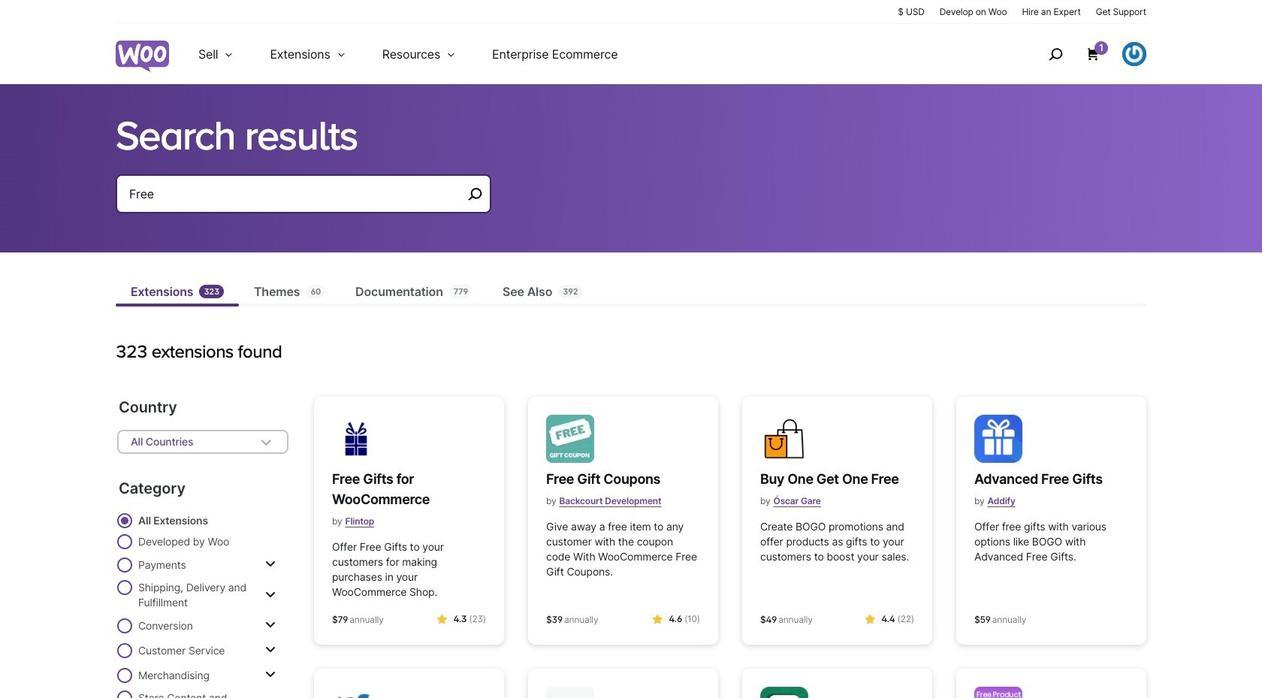 Task type: describe. For each thing, give the bounding box(es) containing it.
search image
[[1044, 42, 1068, 66]]

service navigation menu element
[[1017, 30, 1147, 79]]

Search extensions search field
[[129, 183, 463, 204]]

open account menu image
[[1123, 42, 1147, 66]]

2 show subcategories image from the top
[[265, 644, 276, 656]]



Task type: locate. For each thing, give the bounding box(es) containing it.
1 show subcategories image from the top
[[265, 559, 276, 571]]

0 vertical spatial show subcategories image
[[265, 559, 276, 571]]

Filter countries field
[[117, 430, 289, 454]]

3 show subcategories image from the top
[[265, 669, 276, 681]]

1 show subcategories image from the top
[[265, 619, 276, 631]]

show subcategories image
[[265, 619, 276, 631], [265, 644, 276, 656], [265, 669, 276, 681]]

angle down image
[[257, 433, 275, 451]]

1 vertical spatial show subcategories image
[[265, 589, 276, 601]]

0 vertical spatial show subcategories image
[[265, 619, 276, 631]]

2 vertical spatial show subcategories image
[[265, 669, 276, 681]]

show subcategories image
[[265, 559, 276, 571], [265, 589, 276, 601]]

None search field
[[116, 174, 492, 232]]

2 show subcategories image from the top
[[265, 589, 276, 601]]

1 vertical spatial show subcategories image
[[265, 644, 276, 656]]



